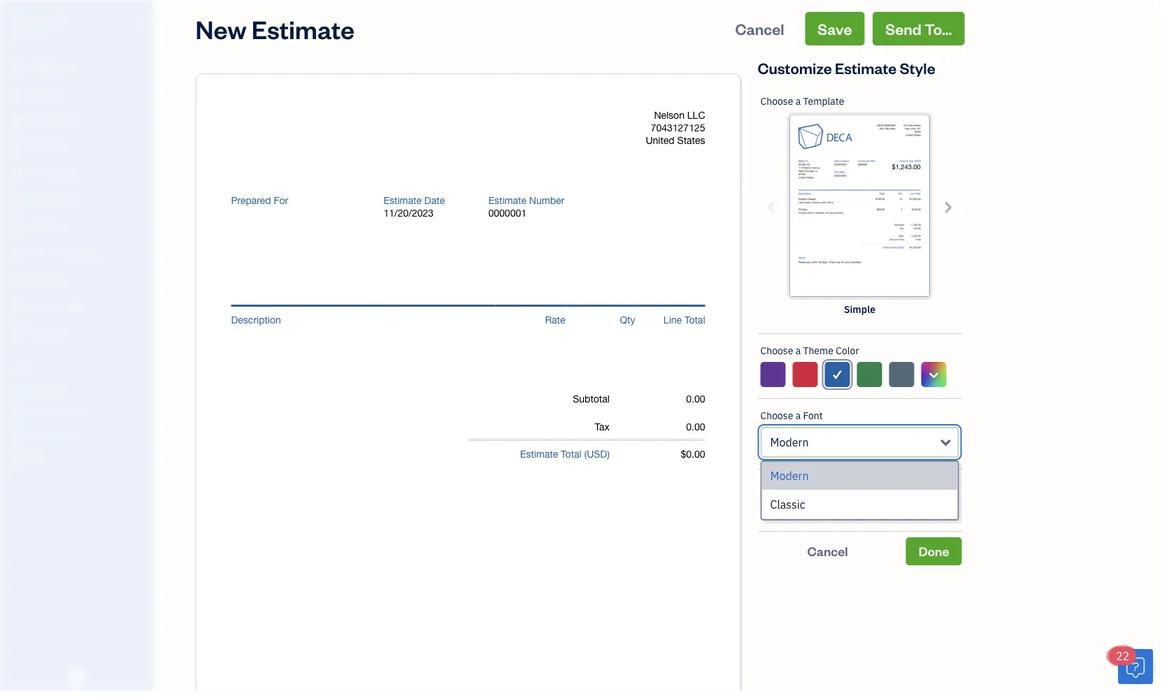 Task type: locate. For each thing, give the bounding box(es) containing it.
modern up exclamationcircle icon
[[770, 469, 809, 484]]

1 vertical spatial customize
[[778, 485, 831, 500]]

0 vertical spatial nelson
[[11, 12, 47, 27]]

next image
[[939, 199, 956, 215]]

22 button
[[1109, 648, 1153, 685]]

0 vertical spatial modern
[[770, 435, 809, 450]]

apps image
[[10, 362, 150, 373]]

2 modern from the top
[[770, 469, 809, 484]]

subtotal
[[573, 393, 610, 405]]

0.00
[[686, 393, 705, 405], [686, 421, 705, 433]]

prepared
[[231, 195, 271, 206]]

classic option
[[762, 491, 958, 520]]

2 vertical spatial a
[[796, 409, 801, 422]]

new
[[195, 12, 247, 45]]

0 vertical spatial cancel
[[735, 19, 784, 38]]

report image
[[9, 327, 26, 341]]

done
[[919, 543, 949, 560]]

list box containing modern
[[762, 462, 958, 520]]

estimate inside customize your logo and estimate style for all estimates
[[906, 485, 951, 500]]

modern for list box containing modern
[[770, 469, 809, 484]]

customize
[[758, 58, 832, 78], [778, 485, 831, 500]]

total left '('
[[561, 449, 582, 460]]

customize up choose a template
[[758, 58, 832, 78]]

0 vertical spatial choose
[[760, 95, 793, 108]]

choose a theme color
[[760, 344, 859, 357]]

0 vertical spatial llc
[[50, 12, 68, 27]]

1 choose from the top
[[760, 95, 793, 108]]

estimate image
[[9, 114, 26, 128]]

for
[[274, 195, 288, 206]]

estimate
[[252, 12, 355, 45], [835, 58, 897, 78], [384, 195, 422, 206], [488, 195, 527, 206], [520, 449, 558, 460], [906, 485, 951, 500]]

a left font
[[796, 409, 801, 422]]

nelson for customize estimate style
[[11, 12, 47, 27]]

choose a template element
[[758, 85, 962, 334]]

1 vertical spatial modern
[[770, 469, 809, 484]]

1 horizontal spatial llc
[[687, 109, 705, 121]]

llc inside nelson llc 7043127125 united states
[[687, 109, 705, 121]]

estimate number
[[488, 195, 564, 206]]

qty
[[620, 314, 635, 326]]

a left template
[[796, 95, 801, 108]]

a left theme
[[796, 344, 801, 357]]

0 horizontal spatial cancel
[[735, 19, 784, 38]]

modern down "choose a font"
[[770, 435, 809, 450]]

choose left font
[[760, 409, 793, 422]]

0 vertical spatial total
[[685, 314, 705, 326]]

1 vertical spatial total
[[561, 449, 582, 460]]

1 modern from the top
[[770, 435, 809, 450]]

choose a template
[[760, 95, 844, 108]]

color
[[836, 344, 859, 357]]

0 horizontal spatial total
[[561, 449, 582, 460]]

2 vertical spatial choose
[[760, 409, 793, 422]]

2 a from the top
[[796, 344, 801, 357]]

total for estimate
[[561, 449, 582, 460]]

a for simple
[[796, 95, 801, 108]]

modern
[[770, 435, 809, 450], [770, 469, 809, 484]]

choose left template
[[760, 95, 793, 108]]

list box
[[762, 462, 958, 520]]

7043127125
[[651, 122, 705, 134]]

here
[[889, 502, 911, 516]]

1 vertical spatial 0.00
[[686, 421, 705, 433]]

here link
[[889, 502, 911, 516]]

total
[[685, 314, 705, 326], [561, 449, 582, 460]]

to...
[[925, 19, 952, 38]]

2 0.00 from the top
[[686, 421, 705, 433]]

nelson inside nelson llc owner
[[11, 12, 47, 27]]

your
[[834, 485, 856, 500]]

description
[[231, 314, 281, 326]]

modern inside field
[[770, 435, 809, 450]]

0 vertical spatial a
[[796, 95, 801, 108]]

1 a from the top
[[796, 95, 801, 108]]

customize up for
[[778, 485, 831, 500]]

total right line
[[685, 314, 705, 326]]

customize for customize estimate style
[[758, 58, 832, 78]]

nelson up owner
[[11, 12, 47, 27]]

3 choose from the top
[[760, 409, 793, 422]]

1 vertical spatial llc
[[687, 109, 705, 121]]

nelson inside nelson llc 7043127125 united states
[[654, 109, 685, 121]]

(
[[584, 449, 587, 460]]

cancel button
[[723, 12, 797, 45], [758, 538, 898, 566]]

a inside choose a template element
[[796, 95, 801, 108]]

a for classic
[[796, 409, 801, 422]]

for
[[805, 502, 819, 516]]

modern inside option
[[770, 469, 809, 484]]

nelson
[[11, 12, 47, 27], [654, 109, 685, 121]]

template
[[803, 95, 844, 108]]

choose left theme
[[760, 344, 793, 357]]

1 vertical spatial a
[[796, 344, 801, 357]]

1 vertical spatial choose
[[760, 344, 793, 357]]

customize inside customize your logo and estimate style for all estimates
[[778, 485, 831, 500]]

estimate date
[[384, 195, 445, 206]]

nelson llc owner
[[11, 12, 68, 39]]

nelson up 7043127125
[[654, 109, 685, 121]]

number
[[529, 195, 564, 206]]

22
[[1116, 649, 1129, 664]]

0 horizontal spatial llc
[[50, 12, 68, 27]]

a
[[796, 95, 801, 108], [796, 344, 801, 357], [796, 409, 801, 422]]

1 horizontal spatial nelson
[[654, 109, 685, 121]]

llc
[[50, 12, 68, 27], [687, 109, 705, 121]]

dashboard image
[[9, 61, 26, 75]]

0 horizontal spatial nelson
[[11, 12, 47, 27]]

a inside choose a font element
[[796, 409, 801, 422]]

1 vertical spatial nelson
[[654, 109, 685, 121]]

1 horizontal spatial total
[[685, 314, 705, 326]]

bank connections image
[[10, 429, 150, 441]]

cancel
[[735, 19, 784, 38], [807, 543, 848, 560]]

llc inside nelson llc owner
[[50, 12, 68, 27]]

and
[[885, 485, 904, 500]]

1 vertical spatial cancel
[[807, 543, 848, 560]]

choose
[[760, 95, 793, 108], [760, 344, 793, 357], [760, 409, 793, 422]]

3 a from the top
[[796, 409, 801, 422]]

0 vertical spatial 0.00
[[686, 393, 705, 405]]

estimate total ( usd )
[[520, 449, 610, 460]]

send to...
[[885, 19, 952, 38]]

0 vertical spatial customize
[[758, 58, 832, 78]]



Task type: describe. For each thing, give the bounding box(es) containing it.
prepared for
[[231, 195, 288, 206]]

classic
[[770, 498, 805, 512]]

2 choose from the top
[[760, 344, 793, 357]]

new estimate
[[195, 12, 355, 45]]

save button
[[805, 12, 865, 45]]

choose for classic
[[760, 409, 793, 422]]

list box inside choose a font element
[[762, 462, 958, 520]]

nelson llc 7043127125 united states
[[646, 109, 705, 146]]

customize your logo and estimate style for all estimates
[[778, 485, 951, 516]]

font
[[803, 409, 823, 422]]

modern for modern field
[[770, 435, 809, 450]]

money image
[[9, 273, 26, 287]]

main element
[[0, 0, 189, 692]]

1 vertical spatial cancel button
[[758, 538, 898, 566]]

exclamationcircle image
[[763, 484, 773, 501]]

choose a theme color element
[[757, 334, 963, 399]]

expense image
[[9, 194, 26, 208]]

customize estimate style
[[758, 58, 935, 78]]

total for line
[[685, 314, 705, 326]]

send
[[885, 19, 922, 38]]

rate
[[545, 314, 565, 326]]

chart image
[[9, 300, 26, 314]]

style
[[778, 502, 802, 516]]

all
[[822, 502, 834, 516]]

llc for customize
[[50, 12, 68, 27]]

blue image
[[831, 366, 844, 383]]

choose a font
[[760, 409, 823, 422]]

Enter an Estimate # text field
[[488, 207, 527, 219]]

owner
[[11, 28, 37, 39]]

modern option
[[762, 462, 958, 491]]

line
[[664, 314, 682, 326]]

customize for customize your logo and estimate style for all estimates
[[778, 485, 831, 500]]

1 horizontal spatial cancel
[[807, 543, 848, 560]]

choose for simple
[[760, 95, 793, 108]]

invoice image
[[9, 141, 26, 155]]

line total
[[664, 314, 705, 326]]

team members image
[[10, 385, 150, 396]]

simple
[[844, 303, 876, 316]]

save
[[818, 19, 852, 38]]

estimates
[[836, 502, 886, 516]]

usd
[[587, 449, 607, 460]]

llc for choose
[[687, 109, 705, 121]]

0 vertical spatial cancel button
[[723, 12, 797, 45]]

date
[[424, 195, 445, 206]]

payment image
[[9, 167, 26, 181]]

send to... button
[[873, 12, 965, 45]]

united
[[646, 135, 675, 146]]

previous image
[[764, 199, 780, 215]]

items and services image
[[10, 407, 150, 418]]

custom image
[[927, 366, 940, 383]]

Estimate date in MM/DD/YYYY format text field
[[384, 207, 467, 219]]

a inside choose a theme color element
[[796, 344, 801, 357]]

project image
[[9, 220, 26, 234]]

done button
[[906, 538, 962, 566]]

client image
[[9, 87, 26, 101]]

timer image
[[9, 247, 26, 261]]

states
[[677, 135, 705, 146]]

settings image
[[10, 452, 150, 463]]

Font field
[[760, 427, 959, 458]]

)
[[607, 449, 610, 460]]

freshbooks image
[[66, 669, 88, 686]]

choose a font element
[[758, 399, 962, 521]]

logo
[[858, 485, 882, 500]]

$0.00
[[681, 449, 705, 460]]

1 0.00 from the top
[[686, 393, 705, 405]]

resource center badge image
[[1118, 650, 1153, 685]]

theme
[[803, 344, 834, 357]]

nelson for choose a theme color
[[654, 109, 685, 121]]

style
[[900, 58, 935, 78]]

tax
[[595, 421, 610, 433]]



Task type: vqa. For each thing, say whether or not it's contained in the screenshot.
Choose a Template element
yes



